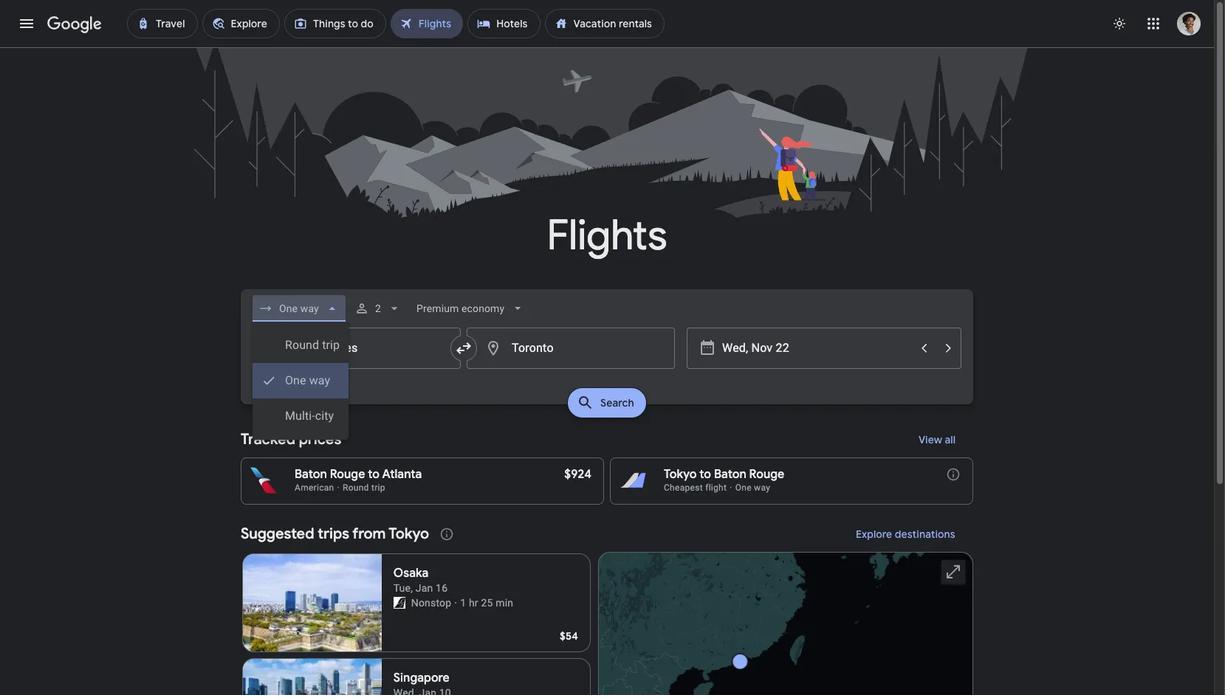 Task type: locate. For each thing, give the bounding box(es) containing it.
1 horizontal spatial baton
[[714, 468, 747, 482]]

tokyo up osaka
[[389, 525, 429, 544]]

tokyo up "cheapest"
[[664, 468, 697, 482]]

1 to from the left
[[368, 468, 380, 482]]

baton up american
[[295, 468, 327, 482]]

baton
[[295, 468, 327, 482], [714, 468, 747, 482]]

tokyo inside region
[[389, 525, 429, 544]]

1 horizontal spatial tokyo
[[664, 468, 697, 482]]

1 horizontal spatial rouge
[[749, 468, 785, 482]]

baton up one on the bottom of page
[[714, 468, 747, 482]]

from
[[353, 525, 386, 544]]

0 horizontal spatial to
[[368, 468, 380, 482]]

2 button
[[348, 291, 408, 326]]

option
[[253, 328, 349, 363], [253, 363, 349, 399], [253, 399, 349, 434]]

view all
[[919, 434, 956, 447]]

None field
[[253, 295, 346, 322], [411, 295, 531, 322], [253, 295, 346, 322], [411, 295, 531, 322]]

jan
[[416, 583, 433, 595]]

select your ticket type. list box
[[253, 322, 349, 440]]

2 option from the top
[[253, 363, 349, 399]]

american
[[295, 483, 334, 493]]

rouge up round at the bottom of page
[[330, 468, 365, 482]]

singapore
[[393, 671, 450, 686]]

cheapest flight
[[664, 483, 727, 493]]

explore destinations button
[[839, 517, 974, 553]]

rouge up way
[[749, 468, 785, 482]]

2 baton from the left
[[714, 468, 747, 482]]

to up cheapest flight
[[700, 468, 711, 482]]

to up 'trip'
[[368, 468, 380, 482]]

0 horizontal spatial rouge
[[330, 468, 365, 482]]

None text field
[[253, 328, 461, 369], [467, 328, 675, 369], [253, 328, 461, 369], [467, 328, 675, 369]]

Departure text field
[[722, 329, 911, 369]]

2
[[375, 303, 381, 315]]

suggested
[[241, 525, 314, 544]]

3 option from the top
[[253, 399, 349, 434]]

 image
[[454, 596, 457, 611]]

924 US dollars text field
[[564, 468, 592, 482]]

rouge
[[330, 468, 365, 482], [749, 468, 785, 482]]

$54
[[560, 630, 578, 643]]

tokyo
[[664, 468, 697, 482], [389, 525, 429, 544]]

1 horizontal spatial to
[[700, 468, 711, 482]]

destinations
[[895, 528, 956, 541]]

way
[[754, 483, 770, 493]]

1 vertical spatial tokyo
[[389, 525, 429, 544]]

to
[[368, 468, 380, 482], [700, 468, 711, 482]]

0 vertical spatial tokyo
[[664, 468, 697, 482]]

min
[[496, 598, 514, 609]]

16
[[436, 583, 448, 595]]

1 baton from the left
[[295, 468, 327, 482]]

hr
[[469, 598, 478, 609]]

star flyer image
[[393, 598, 405, 609]]

$924
[[564, 468, 592, 482]]

one way
[[735, 483, 770, 493]]

Flight search field
[[229, 290, 985, 440]]

nonstop
[[411, 598, 452, 609]]

cheapest
[[664, 483, 703, 493]]

tracked prices
[[241, 431, 341, 449]]

25
[[481, 598, 493, 609]]

1 option from the top
[[253, 328, 349, 363]]

0 horizontal spatial tokyo
[[389, 525, 429, 544]]

singapore button
[[242, 659, 591, 696]]

0 horizontal spatial baton
[[295, 468, 327, 482]]

flights
[[547, 210, 667, 262]]

1 rouge from the left
[[330, 468, 365, 482]]



Task type: describe. For each thing, give the bounding box(es) containing it.
54 US dollars text field
[[560, 630, 578, 643]]

baton rouge to atlanta
[[295, 468, 422, 482]]

 image inside suggested trips from tokyo region
[[454, 596, 457, 611]]

prices
[[299, 431, 341, 449]]

explore destinations
[[856, 528, 956, 541]]

tracked prices region
[[241, 423, 974, 505]]

trip
[[372, 483, 385, 493]]

one
[[735, 483, 752, 493]]

suggested trips from tokyo region
[[241, 517, 974, 696]]

flight
[[706, 483, 727, 493]]

1
[[460, 598, 466, 609]]

explore
[[856, 528, 893, 541]]

tokyo inside tracked prices region
[[664, 468, 697, 482]]

search button
[[568, 389, 646, 418]]

osaka
[[393, 567, 429, 581]]

round
[[343, 483, 369, 493]]

trips
[[318, 525, 349, 544]]

swap origin and destination. image
[[455, 340, 473, 358]]

search
[[601, 397, 634, 410]]

2 to from the left
[[700, 468, 711, 482]]

tracked
[[241, 431, 295, 449]]

1 hr 25 min
[[460, 598, 514, 609]]

more info image
[[946, 468, 961, 482]]

view
[[919, 434, 942, 447]]

tokyo to baton rouge
[[664, 468, 785, 482]]

tue,
[[393, 583, 413, 595]]

2 rouge from the left
[[749, 468, 785, 482]]

atlanta
[[382, 468, 422, 482]]

osaka tue, jan 16
[[393, 567, 448, 595]]

round trip
[[343, 483, 385, 493]]

all
[[945, 434, 956, 447]]

suggested trips from tokyo
[[241, 525, 429, 544]]

main menu image
[[18, 15, 35, 33]]

change appearance image
[[1102, 6, 1138, 41]]

More info text field
[[946, 468, 961, 486]]



Task type: vqa. For each thing, say whether or not it's contained in the screenshot.
nearby
no



